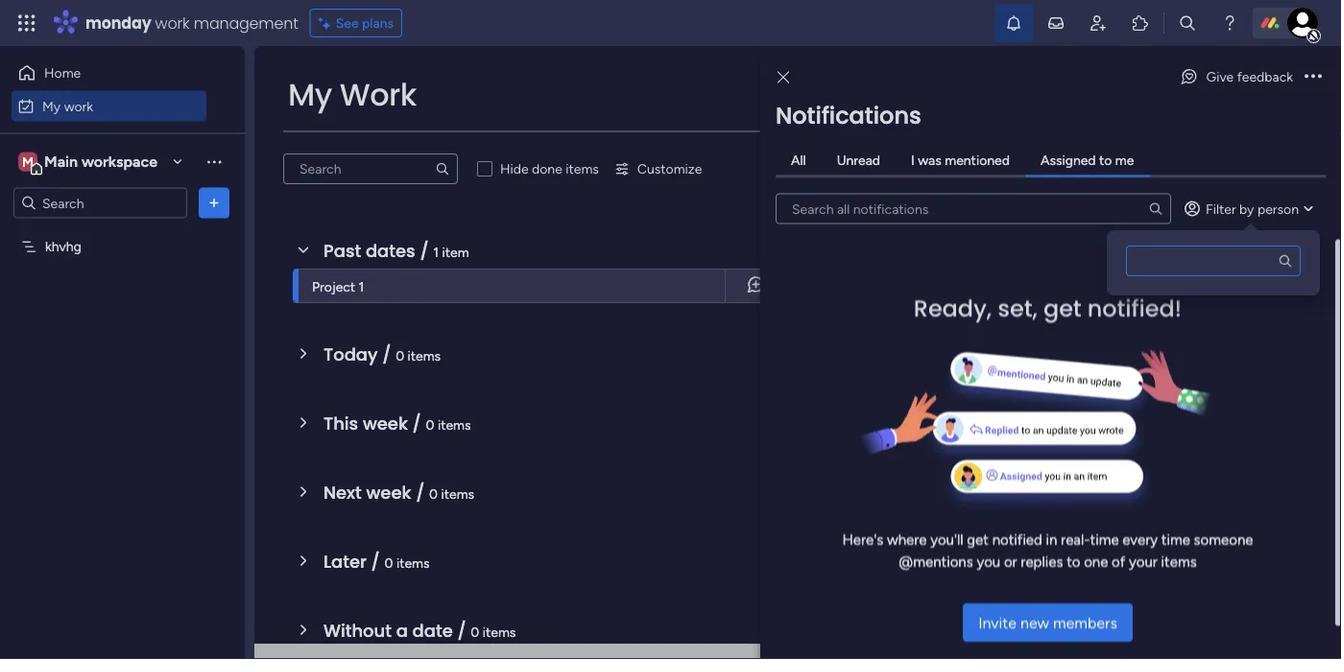 Task type: vqa. For each thing, say whether or not it's contained in the screenshot.
Da
yes



Task type: locate. For each thing, give the bounding box(es) containing it.
this left month at the right of the page
[[1028, 280, 1050, 296]]

without a date / 0 items
[[324, 619, 516, 644]]

0 horizontal spatial time
[[1091, 532, 1120, 549]]

0 vertical spatial week
[[363, 412, 408, 436]]

0 inside the next week / 0 items
[[429, 486, 438, 502]]

none search field up boards on the right of the page
[[776, 194, 1172, 224]]

0 vertical spatial none search field
[[776, 194, 1172, 224]]

0 horizontal spatial this
[[324, 412, 359, 436]]

/ right today
[[383, 342, 391, 367]]

0 vertical spatial people
[[989, 177, 1030, 194]]

later
[[324, 550, 367, 574]]

1 vertical spatial options image
[[205, 194, 224, 213]]

0 vertical spatial work
[[155, 12, 190, 34]]

1
[[434, 244, 439, 260], [359, 279, 364, 295]]

0 right today
[[396, 348, 405, 364]]

1 vertical spatial search image
[[1279, 254, 1294, 269]]

0 up the next week / 0 items
[[426, 417, 435, 433]]

work for monday
[[155, 12, 190, 34]]

here's where you'll get notified in real-time every time someone @mentions you or replies to one of your items
[[843, 532, 1254, 571]]

new
[[1021, 614, 1050, 632]]

to down the real-
[[1067, 553, 1081, 571]]

search image down "and"
[[1149, 201, 1164, 217]]

main content containing past dates /
[[255, 46, 1342, 660]]

None search field
[[283, 154, 458, 184]]

apps image
[[1132, 13, 1151, 33]]

to right like on the right
[[1282, 138, 1295, 154]]

search image
[[435, 161, 451, 177]]

i
[[912, 152, 915, 169]]

time right every
[[1162, 532, 1191, 549]]

khvhg list box
[[0, 227, 245, 523]]

time
[[1091, 532, 1120, 549], [1162, 532, 1191, 549]]

0 vertical spatial this
[[1028, 280, 1050, 296]]

items
[[566, 161, 599, 177], [408, 348, 441, 364], [438, 417, 471, 433], [441, 486, 475, 502], [1162, 553, 1198, 571], [397, 555, 430, 572], [483, 624, 516, 641]]

search image
[[1149, 201, 1164, 217], [1279, 254, 1294, 269]]

priority column
[[989, 369, 1083, 386]]

option
[[0, 230, 245, 233]]

1 horizontal spatial time
[[1162, 532, 1191, 549]]

0 vertical spatial column
[[1021, 321, 1068, 338]]

1 vertical spatial get
[[968, 532, 989, 549]]

work inside button
[[64, 98, 93, 114]]

ready, set, get notified!
[[914, 293, 1183, 325]]

1 horizontal spatial work
[[155, 12, 190, 34]]

members
[[1054, 614, 1118, 632]]

help image
[[1221, 13, 1240, 33]]

nov
[[1310, 279, 1334, 294]]

0 horizontal spatial search image
[[1149, 201, 1164, 217]]

search everything image
[[1179, 13, 1198, 33]]

items inside later / 0 items
[[397, 555, 430, 572]]

today
[[324, 342, 378, 367]]

search image up the v2 overdue deadline icon
[[1279, 254, 1294, 269]]

and
[[1153, 138, 1175, 154]]

1 horizontal spatial my
[[288, 73, 332, 116]]

1 time from the left
[[1091, 532, 1120, 549]]

of
[[1112, 553, 1126, 571]]

invite new members button
[[964, 604, 1133, 642]]

to
[[1282, 138, 1295, 154], [1100, 152, 1113, 169], [1067, 553, 1081, 571]]

1 vertical spatial work
[[64, 98, 93, 114]]

0 horizontal spatial to
[[1067, 553, 1081, 571]]

options image right the 'feedback'
[[1305, 70, 1323, 84]]

items inside today / 0 items
[[408, 348, 441, 364]]

0 horizontal spatial work
[[64, 98, 93, 114]]

0 horizontal spatial people
[[989, 177, 1030, 194]]

nov 15
[[1310, 279, 1342, 294]]

1 horizontal spatial search image
[[1279, 254, 1294, 269]]

none search field down filter
[[1127, 246, 1302, 277]]

/
[[420, 239, 429, 263], [383, 342, 391, 367], [413, 412, 422, 436], [416, 481, 425, 505], [371, 550, 380, 574], [458, 619, 467, 644]]

0 horizontal spatial get
[[968, 532, 989, 549]]

in
[[1047, 532, 1058, 549]]

search image for search for content search field
[[1279, 254, 1294, 269]]

1 vertical spatial 1
[[359, 279, 364, 295]]

0 horizontal spatial my
[[42, 98, 61, 114]]

1 horizontal spatial this
[[1028, 280, 1050, 296]]

1 horizontal spatial people
[[1200, 239, 1241, 255]]

or
[[1005, 553, 1018, 571]]

boards,
[[1051, 138, 1095, 154]]

my down home
[[42, 98, 61, 114]]

main workspace
[[44, 153, 158, 171]]

me
[[1116, 152, 1135, 169]]

home button
[[12, 58, 207, 88]]

week right next on the bottom of page
[[366, 481, 412, 505]]

my left work
[[288, 73, 332, 116]]

0 horizontal spatial options image
[[205, 194, 224, 213]]

column right priority
[[1036, 369, 1083, 386]]

work right monday
[[155, 12, 190, 34]]

get right 'set,'
[[1044, 293, 1082, 325]]

you'd
[[1223, 138, 1255, 154]]

filter
[[1207, 201, 1237, 217]]

people down choose
[[989, 177, 1030, 194]]

/ right later
[[371, 550, 380, 574]]

people
[[1178, 138, 1219, 154]]

work for my
[[64, 98, 93, 114]]

my inside button
[[42, 98, 61, 114]]

1 right the project
[[359, 279, 364, 295]]

week down today / 0 items
[[363, 412, 408, 436]]

0 right date
[[471, 624, 480, 641]]

1 horizontal spatial 1
[[434, 244, 439, 260]]

main content
[[255, 46, 1342, 660]]

to inside here's where you'll get notified in real-time every time someone @mentions you or replies to one of your items
[[1067, 553, 1081, 571]]

invite
[[979, 614, 1017, 632]]

1 horizontal spatial get
[[1044, 293, 1082, 325]]

1 inside the past dates / 1 item
[[434, 244, 439, 260]]

0 down the this week / 0 items
[[429, 486, 438, 502]]

Search all notifications search field
[[776, 194, 1172, 224]]

hide done items
[[500, 161, 599, 177]]

0 horizontal spatial 1
[[359, 279, 364, 295]]

gary orlando image
[[1288, 8, 1319, 38]]

work down home
[[64, 98, 93, 114]]

my
[[288, 73, 332, 116], [42, 98, 61, 114]]

this week / 0 items
[[324, 412, 471, 436]]

hide
[[500, 161, 529, 177]]

week
[[363, 412, 408, 436], [366, 481, 412, 505]]

column right "date"
[[1021, 321, 1068, 338]]

1 horizontal spatial options image
[[1305, 70, 1323, 84]]

0 right later
[[385, 555, 393, 572]]

boards
[[989, 225, 1031, 242]]

people
[[989, 177, 1030, 194], [1200, 239, 1241, 255]]

where
[[888, 532, 927, 549]]

items up the this week / 0 items
[[408, 348, 441, 364]]

0 vertical spatial get
[[1044, 293, 1082, 325]]

to left me
[[1100, 152, 1113, 169]]

items inside the next week / 0 items
[[441, 486, 475, 502]]

time up one
[[1091, 532, 1120, 549]]

0
[[396, 348, 405, 364], [426, 417, 435, 433], [429, 486, 438, 502], [385, 555, 393, 572], [471, 624, 480, 641]]

monday
[[85, 12, 151, 34]]

get inside here's where you'll get notified in real-time every time someone @mentions you or replies to one of your items
[[968, 532, 989, 549]]

past dates / 1 item
[[324, 239, 469, 263]]

get up you
[[968, 532, 989, 549]]

0 vertical spatial search image
[[1149, 201, 1164, 217]]

1 vertical spatial column
[[1036, 369, 1083, 386]]

column for priority column
[[1036, 369, 1083, 386]]

project
[[312, 279, 356, 295]]

options image down workspace options image
[[205, 194, 224, 213]]

options image
[[1305, 70, 1323, 84], [205, 194, 224, 213]]

items up the next week / 0 items
[[438, 417, 471, 433]]

select product image
[[17, 13, 37, 33]]

invite members image
[[1089, 13, 1109, 33]]

1 vertical spatial none search field
[[1127, 246, 1302, 277]]

invite new members
[[979, 614, 1118, 632]]

see plans
[[336, 15, 394, 31]]

plans
[[362, 15, 394, 31]]

people down filter
[[1200, 239, 1241, 255]]

date
[[989, 321, 1018, 338]]

notified
[[993, 532, 1043, 549]]

done
[[532, 161, 563, 177]]

1 vertical spatial people
[[1200, 239, 1241, 255]]

this up next on the bottom of page
[[324, 412, 359, 436]]

items right your
[[1162, 553, 1198, 571]]

None search field
[[776, 194, 1172, 224], [1127, 246, 1302, 277]]

0 vertical spatial 1
[[434, 244, 439, 260]]

1 vertical spatial week
[[366, 481, 412, 505]]

0 vertical spatial options image
[[1305, 70, 1323, 84]]

past
[[324, 239, 361, 263]]

date column
[[989, 321, 1068, 338]]

items inside here's where you'll get notified in real-time every time someone @mentions you or replies to one of your items
[[1162, 553, 1198, 571]]

dates
[[366, 239, 416, 263]]

a
[[396, 619, 408, 644]]

items right date
[[483, 624, 516, 641]]

work
[[155, 12, 190, 34], [64, 98, 93, 114]]

inbox image
[[1047, 13, 1066, 33]]

give
[[1207, 69, 1235, 85]]

column for date column
[[1021, 321, 1068, 338]]

see
[[1298, 138, 1319, 154]]

items right later
[[397, 555, 430, 572]]

unread
[[837, 152, 881, 169]]

1 left "item"
[[434, 244, 439, 260]]

1 vertical spatial this
[[324, 412, 359, 436]]

items down the this week / 0 items
[[441, 486, 475, 502]]



Task type: describe. For each thing, give the bounding box(es) containing it.
Filter dashboard by text search field
[[283, 154, 458, 184]]

main
[[44, 153, 78, 171]]

management
[[194, 12, 298, 34]]

date
[[413, 619, 453, 644]]

workspace options image
[[205, 152, 224, 171]]

my for my work
[[288, 73, 332, 116]]

someone
[[1195, 532, 1254, 549]]

/ up the next week / 0 items
[[413, 412, 422, 436]]

home
[[44, 65, 81, 81]]

/ down the this week / 0 items
[[416, 481, 425, 505]]

0 inside "without a date / 0 items"
[[471, 624, 480, 641]]

this for week
[[324, 412, 359, 436]]

items inside the this week / 0 items
[[438, 417, 471, 433]]

give feedback
[[1207, 69, 1294, 85]]

my work button
[[12, 91, 207, 122]]

ready,
[[914, 293, 992, 325]]

notified!
[[1088, 293, 1183, 325]]

later / 0 items
[[324, 550, 430, 574]]

week for this
[[363, 412, 408, 436]]

filter by person button
[[1176, 194, 1327, 224]]

notifications
[[776, 99, 922, 132]]

da
[[1332, 239, 1342, 255]]

0 inside later / 0 items
[[385, 555, 393, 572]]

project 1
[[312, 279, 364, 295]]

columns
[[1098, 138, 1149, 154]]

real-
[[1062, 532, 1091, 549]]

feedback
[[1238, 69, 1294, 85]]

see
[[336, 15, 359, 31]]

today / 0 items
[[324, 342, 441, 367]]

this month
[[1028, 280, 1090, 296]]

one
[[1085, 553, 1109, 571]]

you'll
[[931, 532, 964, 549]]

1 horizontal spatial to
[[1100, 152, 1113, 169]]

0 inside today / 0 items
[[396, 348, 405, 364]]

customize button
[[607, 154, 710, 184]]

replies
[[1021, 553, 1064, 571]]

work
[[340, 73, 417, 116]]

this for month
[[1028, 280, 1050, 296]]

customize
[[638, 161, 703, 177]]

i was mentioned
[[912, 152, 1010, 169]]

you
[[977, 553, 1001, 571]]

item
[[442, 244, 469, 260]]

notifications image
[[1005, 13, 1024, 33]]

items right done
[[566, 161, 599, 177]]

search image for 'search all notifications' search field
[[1149, 201, 1164, 217]]

give feedback button
[[1172, 61, 1302, 92]]

next week / 0 items
[[324, 481, 475, 505]]

0 inside the this week / 0 items
[[426, 417, 435, 433]]

by
[[1240, 201, 1255, 217]]

my work
[[288, 73, 417, 116]]

items inside "without a date / 0 items"
[[483, 624, 516, 641]]

khvhg
[[45, 239, 81, 255]]

here's
[[843, 532, 884, 549]]

see plans button
[[310, 9, 403, 37]]

was
[[919, 152, 942, 169]]

without
[[324, 619, 392, 644]]

group
[[1058, 239, 1096, 255]]

15
[[1337, 279, 1342, 294]]

monday work management
[[85, 12, 298, 34]]

@mentions
[[899, 553, 974, 571]]

workspace image
[[18, 151, 37, 172]]

all
[[792, 152, 807, 169]]

workspace selection element
[[18, 150, 160, 175]]

assigned to me
[[1041, 152, 1135, 169]]

priority
[[989, 369, 1032, 386]]

filter by person
[[1207, 201, 1300, 217]]

the
[[1028, 138, 1048, 154]]

next
[[324, 481, 362, 505]]

set,
[[998, 293, 1038, 325]]

person
[[1258, 201, 1300, 217]]

choose the boards, columns and people you'd like to see
[[978, 138, 1319, 154]]

like
[[1259, 138, 1278, 154]]

none search field search for content
[[1127, 246, 1302, 277]]

/ left "item"
[[420, 239, 429, 263]]

2 time from the left
[[1162, 532, 1191, 549]]

mentioned
[[945, 152, 1010, 169]]

none search field 'search all notifications'
[[776, 194, 1172, 224]]

my work
[[42, 98, 93, 114]]

week for next
[[366, 481, 412, 505]]

month
[[1054, 280, 1090, 296]]

v2 overdue deadline image
[[1285, 277, 1301, 295]]

choose
[[978, 138, 1024, 154]]

your
[[1130, 553, 1158, 571]]

m
[[22, 154, 34, 170]]

assigned
[[1041, 152, 1097, 169]]

Search in workspace field
[[40, 192, 160, 214]]

my for my work
[[42, 98, 61, 114]]

2 horizontal spatial to
[[1282, 138, 1295, 154]]

Search for content search field
[[1127, 246, 1302, 277]]

workspace
[[82, 153, 158, 171]]

/ right date
[[458, 619, 467, 644]]



